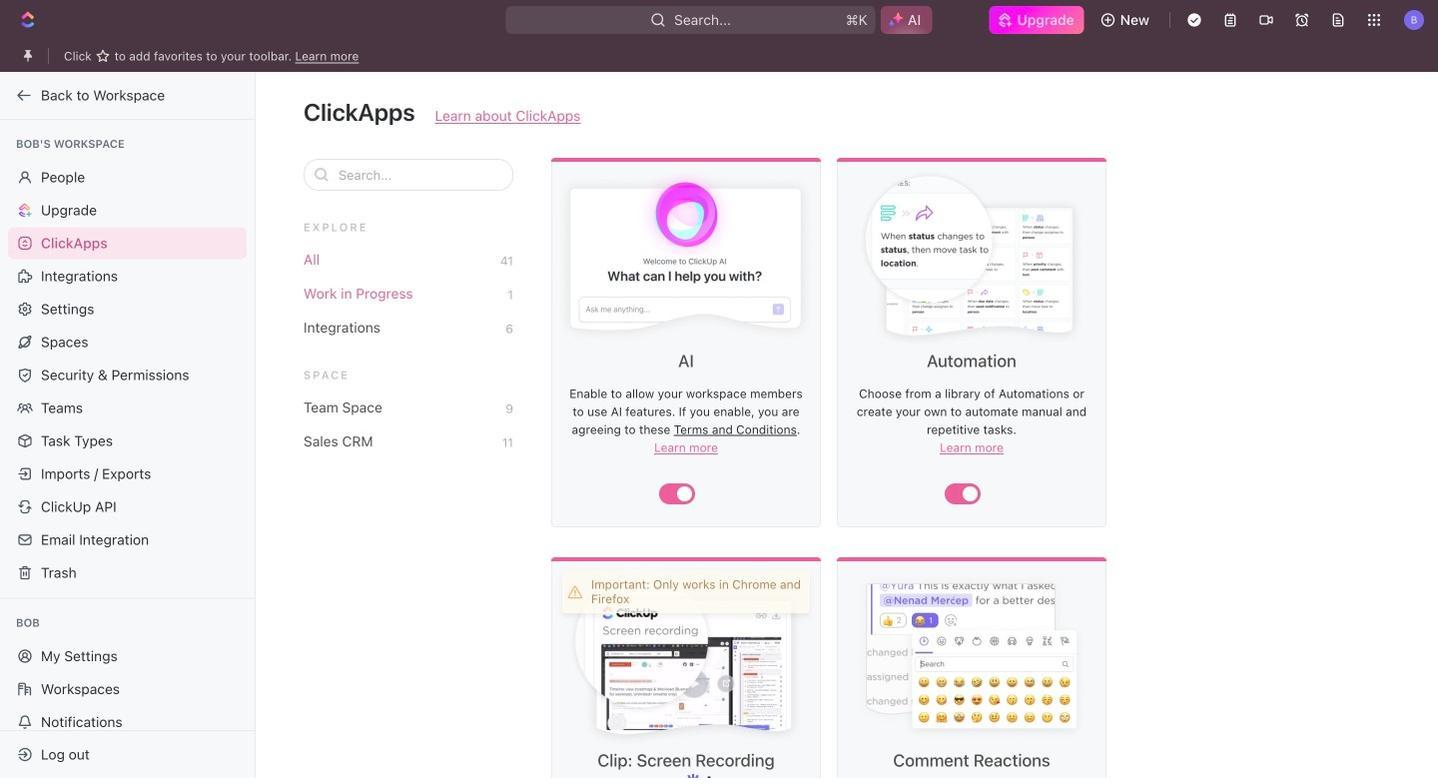 Task type: vqa. For each thing, say whether or not it's contained in the screenshot.
in
no



Task type: describe. For each thing, give the bounding box(es) containing it.
Search... text field
[[339, 160, 502, 190]]



